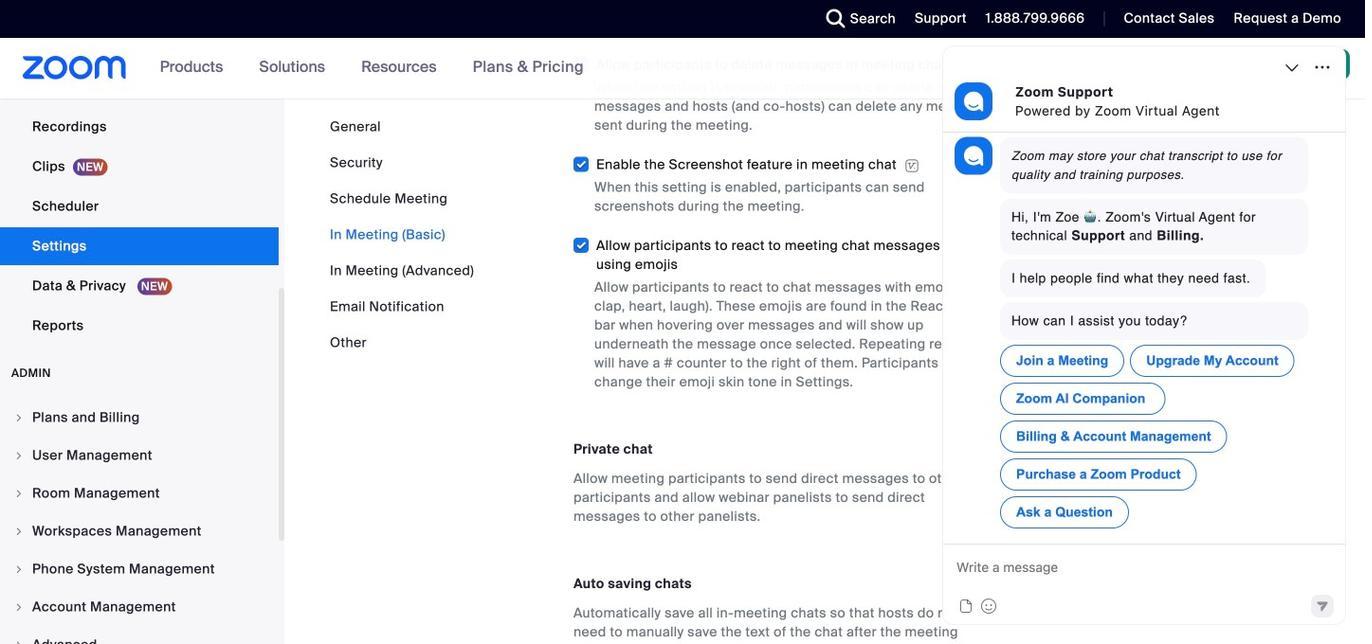 Task type: vqa. For each thing, say whether or not it's contained in the screenshot.
tab list
no



Task type: locate. For each thing, give the bounding box(es) containing it.
product information navigation
[[146, 38, 598, 99]]

4 right image from the top
[[13, 640, 25, 645]]

0 vertical spatial right image
[[13, 413, 25, 424]]

2 vertical spatial right image
[[13, 488, 25, 500]]

2 right image from the top
[[13, 564, 25, 576]]

right image
[[13, 526, 25, 538], [13, 564, 25, 576], [13, 602, 25, 614], [13, 640, 25, 645]]

1 right image from the top
[[13, 413, 25, 424]]

admin menu menu
[[0, 400, 279, 645]]

banner
[[0, 38, 1366, 100]]

menu bar
[[330, 118, 474, 353]]

3 right image from the top
[[13, 488, 25, 500]]

1 right image from the top
[[13, 526, 25, 538]]

7 menu item from the top
[[0, 628, 279, 645]]

6 menu item from the top
[[0, 590, 279, 626]]

right image
[[13, 413, 25, 424], [13, 451, 25, 462], [13, 488, 25, 500]]

right image for 6th menu item from the bottom of the admin menu menu
[[13, 451, 25, 462]]

3 menu item from the top
[[0, 476, 279, 512]]

1 vertical spatial right image
[[13, 451, 25, 462]]

menu item
[[0, 400, 279, 436], [0, 438, 279, 474], [0, 476, 279, 512], [0, 514, 279, 550], [0, 552, 279, 588], [0, 590, 279, 626], [0, 628, 279, 645]]

right image for first menu item from the top of the admin menu menu
[[13, 413, 25, 424]]

3 right image from the top
[[13, 602, 25, 614]]

2 right image from the top
[[13, 451, 25, 462]]

right image for second menu item from the bottom of the admin menu menu
[[13, 602, 25, 614]]

meetings navigation
[[969, 38, 1366, 100]]



Task type: describe. For each thing, give the bounding box(es) containing it.
4 menu item from the top
[[0, 514, 279, 550]]

right image for fifth menu item from the top
[[13, 564, 25, 576]]

'support version for 'enable the screenshot feature in meeting chat image
[[905, 158, 920, 175]]

right image for third menu item
[[13, 488, 25, 500]]

right image for 1st menu item from the bottom
[[13, 640, 25, 645]]

right image for 4th menu item from the bottom
[[13, 526, 25, 538]]

2 menu item from the top
[[0, 438, 279, 474]]

5 menu item from the top
[[0, 552, 279, 588]]

side navigation navigation
[[0, 0, 285, 645]]

1 menu item from the top
[[0, 400, 279, 436]]

personal menu menu
[[0, 0, 279, 347]]

zoom logo image
[[23, 56, 127, 80]]



